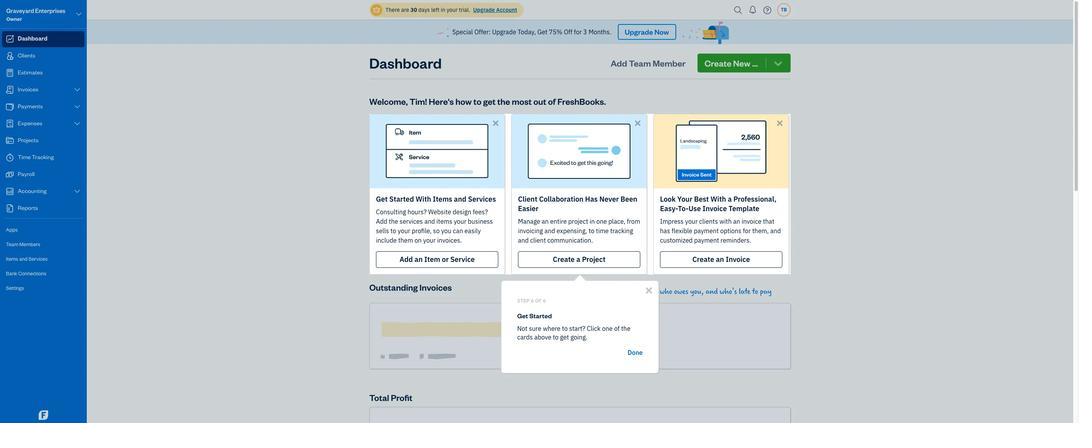 Task type: locate. For each thing, give the bounding box(es) containing it.
chevron large down image for expense image
[[74, 121, 81, 127]]

invoicing
[[518, 227, 543, 235]]

add team member
[[611, 57, 686, 69]]

1 vertical spatial get
[[560, 334, 569, 342]]

team left member
[[629, 57, 651, 69]]

2 horizontal spatial the
[[621, 325, 630, 333]]

in right left
[[441, 6, 445, 13]]

0 vertical spatial chevron large down image
[[74, 87, 81, 93]]

one up "time"
[[596, 218, 607, 226]]

to down where
[[553, 334, 559, 342]]

create an invoice
[[692, 255, 750, 264]]

started up consulting
[[389, 195, 414, 204]]

create a project
[[553, 255, 605, 264]]

team inside "main" element
[[6, 241, 18, 248]]

the up done
[[621, 325, 630, 333]]

1 horizontal spatial in
[[590, 218, 595, 226]]

of right out at the top of the page
[[548, 96, 556, 107]]

and up so
[[424, 218, 435, 226]]

× dialog
[[501, 281, 659, 374]]

an for manage an entire project in one place, from invoicing and expensing, to time tracking and client communication.
[[542, 218, 549, 226]]

of right click
[[614, 325, 620, 333]]

get
[[537, 28, 547, 36], [376, 195, 388, 204], [517, 312, 528, 320]]

1 horizontal spatial a
[[728, 195, 732, 204]]

search image
[[732, 4, 745, 16]]

for down invoice
[[743, 227, 751, 235]]

1 horizontal spatial 6
[[543, 298, 546, 305]]

your left trial.
[[447, 6, 458, 13]]

the down consulting
[[389, 218, 398, 226]]

apps link
[[2, 223, 84, 237]]

0 horizontal spatial create
[[553, 255, 575, 264]]

offer:
[[474, 28, 491, 36]]

items up "bank"
[[6, 256, 18, 262]]

0 vertical spatial of
[[548, 96, 556, 107]]

services up fees?
[[468, 195, 496, 204]]

6 left of at bottom
[[531, 298, 534, 305]]

members
[[19, 241, 40, 248]]

1 horizontal spatial for
[[743, 227, 751, 235]]

to right how
[[473, 96, 481, 107]]

sure
[[529, 325, 541, 333]]

bank connections
[[6, 271, 46, 277]]

upgrade
[[473, 6, 495, 13], [625, 27, 653, 36], [492, 28, 516, 36]]

you,
[[690, 288, 704, 297]]

0 horizontal spatial services
[[28, 256, 48, 262]]

0 horizontal spatial 6
[[531, 298, 534, 305]]

with right best
[[711, 195, 726, 204]]

0 horizontal spatial dismiss image
[[491, 119, 500, 128]]

upgrade account link
[[472, 6, 517, 13]]

your
[[677, 195, 692, 204]]

the inside consulting hours? website design fees? add the services and items your business sells to your profile, so you can easily include them on your invoices.
[[389, 218, 398, 226]]

add down months.
[[611, 57, 627, 69]]

add inside button
[[611, 57, 627, 69]]

your down use at the right of page
[[685, 218, 698, 226]]

2 horizontal spatial add
[[611, 57, 627, 69]]

1 horizontal spatial items
[[433, 195, 452, 204]]

2 create from the left
[[692, 255, 714, 264]]

team
[[629, 57, 651, 69], [6, 241, 18, 248]]

time
[[596, 227, 609, 235]]

project
[[568, 218, 588, 226]]

started inside × dialog
[[529, 312, 552, 320]]

to inside the manage an entire project in one place, from invoicing and expensing, to time tracking and client communication.
[[589, 227, 594, 235]]

0 vertical spatial the
[[497, 96, 510, 107]]

2 vertical spatial get
[[517, 312, 528, 320]]

get left 75%
[[537, 28, 547, 36]]

0 vertical spatial team
[[629, 57, 651, 69]]

dashboard image
[[5, 35, 15, 43]]

1 horizontal spatial get
[[517, 312, 528, 320]]

1 create from the left
[[553, 255, 575, 264]]

the for services
[[389, 218, 398, 226]]

report image
[[5, 205, 15, 213]]

enterprises
[[35, 7, 65, 15]]

1 vertical spatial started
[[529, 312, 552, 320]]

started up sure
[[529, 312, 552, 320]]

0 horizontal spatial with
[[416, 195, 431, 204]]

invoice down reminders.
[[726, 255, 750, 264]]

an inside impress your clients with an invoice that has flexible payment options for them, and customized payment reminders.
[[733, 218, 740, 226]]

the
[[497, 96, 510, 107], [389, 218, 398, 226], [621, 325, 630, 333]]

an inside the manage an entire project in one place, from invoicing and expensing, to time tracking and client communication.
[[542, 218, 549, 226]]

1 horizontal spatial the
[[497, 96, 510, 107]]

items and services
[[6, 256, 48, 262]]

manage
[[518, 218, 540, 226]]

0 horizontal spatial get
[[483, 96, 496, 107]]

graveyard enterprises owner
[[6, 7, 65, 22]]

total profit
[[369, 392, 413, 404]]

on
[[415, 237, 422, 245]]

1 vertical spatial a
[[576, 255, 580, 264]]

1 horizontal spatial create
[[692, 255, 714, 264]]

an right with
[[733, 218, 740, 226]]

are
[[401, 6, 409, 13]]

to right sells
[[391, 227, 396, 235]]

get inside × dialog
[[517, 312, 528, 320]]

create up you,
[[692, 255, 714, 264]]

with
[[719, 218, 732, 226]]

use
[[689, 204, 701, 213]]

2 vertical spatial chevron large down image
[[74, 121, 81, 127]]

invoices
[[420, 282, 452, 293]]

your right on
[[423, 237, 436, 245]]

been
[[621, 195, 637, 204]]

2 horizontal spatial get
[[537, 28, 547, 36]]

trial.
[[459, 6, 470, 13]]

best
[[694, 195, 709, 204]]

item
[[424, 255, 440, 264]]

get right how
[[483, 96, 496, 107]]

an down reminders.
[[716, 255, 724, 264]]

payment image
[[5, 103, 15, 111]]

0 vertical spatial payment
[[694, 227, 719, 235]]

get started with items and services
[[376, 195, 496, 204]]

client collaboration has never been easier
[[518, 195, 637, 213]]

get left going.
[[560, 334, 569, 342]]

0 horizontal spatial get
[[376, 195, 388, 204]]

going.
[[571, 334, 588, 342]]

left
[[431, 6, 439, 13]]

2 vertical spatial the
[[621, 325, 630, 333]]

0 vertical spatial for
[[574, 28, 582, 36]]

invoice inside look your best with a professional, easy-to-use invoice template
[[703, 204, 727, 213]]

dismiss image
[[491, 119, 500, 128], [633, 119, 642, 128]]

with up hours?
[[416, 195, 431, 204]]

create an invoice link
[[660, 252, 782, 268]]

get started
[[517, 312, 552, 320]]

with inside look your best with a professional, easy-to-use invoice template
[[711, 195, 726, 204]]

invoice up clients at bottom right
[[703, 204, 727, 213]]

a up template
[[728, 195, 732, 204]]

who's
[[720, 288, 737, 297]]

chart image
[[5, 188, 15, 196]]

0 horizontal spatial a
[[576, 255, 580, 264]]

and inside the items and services link
[[19, 256, 27, 262]]

timer image
[[5, 154, 15, 162]]

or
[[442, 255, 449, 264]]

an left entire
[[542, 218, 549, 226]]

one inside the manage an entire project in one place, from invoicing and expensing, to time tracking and client communication.
[[596, 218, 607, 226]]

and down invoicing
[[518, 237, 529, 245]]

1 vertical spatial in
[[590, 218, 595, 226]]

1 vertical spatial the
[[389, 218, 398, 226]]

them,
[[752, 227, 769, 235]]

and inside impress your clients with an invoice that has flexible payment options for them, and customized payment reminders.
[[770, 227, 781, 235]]

1 vertical spatial of
[[614, 325, 620, 333]]

and right you,
[[706, 288, 718, 297]]

1 horizontal spatial with
[[711, 195, 726, 204]]

get
[[483, 96, 496, 107], [560, 334, 569, 342]]

settings
[[6, 285, 24, 292]]

1 horizontal spatial add
[[400, 255, 413, 264]]

in right the project
[[590, 218, 595, 226]]

0 horizontal spatial team
[[6, 241, 18, 248]]

create a project link
[[518, 252, 640, 268]]

0 vertical spatial items
[[433, 195, 452, 204]]

include
[[376, 237, 397, 245]]

add down them
[[400, 255, 413, 264]]

0 horizontal spatial items
[[6, 256, 18, 262]]

done
[[628, 349, 643, 357]]

0 vertical spatial started
[[389, 195, 414, 204]]

0 horizontal spatial the
[[389, 218, 398, 226]]

get up consulting
[[376, 195, 388, 204]]

one right click
[[602, 325, 613, 333]]

to-
[[678, 204, 689, 213]]

and down team members
[[19, 256, 27, 262]]

a inside look your best with a professional, easy-to-use invoice template
[[728, 195, 732, 204]]

look
[[660, 195, 676, 204]]

0 horizontal spatial started
[[389, 195, 414, 204]]

1 vertical spatial get
[[376, 195, 388, 204]]

1 horizontal spatial services
[[468, 195, 496, 204]]

a left project
[[576, 255, 580, 264]]

and down that at right bottom
[[770, 227, 781, 235]]

1 vertical spatial for
[[743, 227, 751, 235]]

1 vertical spatial add
[[376, 218, 387, 226]]

the inside not sure where to start? click one of the cards above to get going.
[[621, 325, 630, 333]]

0 horizontal spatial in
[[441, 6, 445, 13]]

with
[[416, 195, 431, 204], [711, 195, 726, 204]]

the left the most
[[497, 96, 510, 107]]

click
[[587, 325, 601, 333]]

0 vertical spatial get
[[537, 28, 547, 36]]

add up sells
[[376, 218, 387, 226]]

0 vertical spatial a
[[728, 195, 732, 204]]

your down design
[[454, 218, 466, 226]]

them
[[398, 237, 413, 245]]

1 horizontal spatial of
[[614, 325, 620, 333]]

2 with from the left
[[711, 195, 726, 204]]

1 vertical spatial items
[[6, 256, 18, 262]]

off
[[564, 28, 572, 36]]

2 dismiss image from the left
[[633, 119, 642, 128]]

1 vertical spatial services
[[28, 256, 48, 262]]

upgrade right trial.
[[473, 6, 495, 13]]

2 6 from the left
[[543, 298, 546, 305]]

clients
[[699, 218, 718, 226]]

of
[[548, 96, 556, 107], [614, 325, 620, 333]]

tracking
[[610, 227, 633, 235]]

1 horizontal spatial get
[[560, 334, 569, 342]]

an for create an invoice
[[716, 255, 724, 264]]

website
[[428, 208, 451, 216]]

1 dismiss image from the left
[[491, 119, 500, 128]]

your inside impress your clients with an invoice that has flexible payment options for them, and customized payment reminders.
[[685, 218, 698, 226]]

6 right of at bottom
[[543, 298, 546, 305]]

has
[[585, 195, 598, 204]]

for left 3
[[574, 28, 582, 36]]

0 vertical spatial chevron large down image
[[75, 9, 82, 19]]

expense image
[[5, 120, 15, 128]]

an
[[542, 218, 549, 226], [733, 218, 740, 226], [415, 255, 423, 264], [716, 255, 724, 264]]

special
[[452, 28, 473, 36]]

invoice
[[742, 218, 762, 226]]

one
[[596, 218, 607, 226], [602, 325, 613, 333]]

an left item
[[415, 255, 423, 264]]

main element
[[0, 0, 107, 424]]

items up the 'website'
[[433, 195, 452, 204]]

you
[[441, 227, 451, 235]]

1 vertical spatial chevron large down image
[[74, 104, 81, 110]]

0 vertical spatial one
[[596, 218, 607, 226]]

chevron large down image
[[75, 9, 82, 19], [74, 189, 81, 195]]

0 horizontal spatial of
[[548, 96, 556, 107]]

chevron large down image
[[74, 87, 81, 93], [74, 104, 81, 110], [74, 121, 81, 127]]

to
[[473, 96, 481, 107], [391, 227, 396, 235], [589, 227, 594, 235], [752, 288, 758, 297], [562, 325, 568, 333], [553, 334, 559, 342]]

options
[[720, 227, 741, 235]]

services down team members link
[[28, 256, 48, 262]]

0 horizontal spatial add
[[376, 218, 387, 226]]

0 vertical spatial services
[[468, 195, 496, 204]]

who
[[660, 288, 672, 297]]

create down communication.
[[553, 255, 575, 264]]

1 vertical spatial team
[[6, 241, 18, 248]]

0 horizontal spatial for
[[574, 28, 582, 36]]

1 chevron large down image from the top
[[74, 87, 81, 93]]

to left "time"
[[589, 227, 594, 235]]

crown image
[[372, 6, 381, 14]]

team down apps on the bottom left of the page
[[6, 241, 18, 248]]

get up not
[[517, 312, 528, 320]]

3 chevron large down image from the top
[[74, 121, 81, 127]]

1 with from the left
[[416, 195, 431, 204]]

0 vertical spatial invoice
[[703, 204, 727, 213]]

1 horizontal spatial dismiss image
[[633, 119, 642, 128]]

items
[[433, 195, 452, 204], [6, 256, 18, 262]]

0 vertical spatial add
[[611, 57, 627, 69]]

entire
[[550, 218, 567, 226]]

1 horizontal spatial started
[[529, 312, 552, 320]]

2 vertical spatial add
[[400, 255, 413, 264]]

2 chevron large down image from the top
[[74, 104, 81, 110]]

most
[[512, 96, 532, 107]]

1 vertical spatial one
[[602, 325, 613, 333]]

items and services link
[[2, 253, 84, 266]]

1 horizontal spatial team
[[629, 57, 651, 69]]

consulting hours? website design fees? add the services and items your business sells to your profile, so you can easily include them on your invoices.
[[376, 208, 493, 245]]

started for get started with items and services
[[389, 195, 414, 204]]



Task type: describe. For each thing, give the bounding box(es) containing it.
welcome,
[[369, 96, 408, 107]]

done button
[[628, 349, 643, 357]]

dismiss image for client collaboration has never been easier
[[633, 119, 642, 128]]

freshbooks image
[[37, 411, 50, 421]]

flexible
[[672, 227, 692, 235]]

the for most
[[497, 96, 510, 107]]

project image
[[5, 137, 15, 145]]

1 vertical spatial invoice
[[726, 255, 750, 264]]

of inside not sure where to start? click one of the cards above to get going.
[[614, 325, 620, 333]]

for inside impress your clients with an invoice that has flexible payment options for them, and customized payment reminders.
[[743, 227, 751, 235]]

one inside not sure where to start? click one of the cards above to get going.
[[602, 325, 613, 333]]

upgrade now
[[625, 27, 669, 36]]

how
[[456, 96, 472, 107]]

add for add team member
[[611, 57, 627, 69]]

out
[[533, 96, 546, 107]]

here's
[[429, 96, 454, 107]]

team members link
[[2, 238, 84, 252]]

services inside "main" element
[[28, 256, 48, 262]]

and up design
[[454, 195, 466, 204]]

look your best with a professional, easy-to-use invoice template
[[660, 195, 776, 213]]

welcome, tim! here's how to get the most out of freshbooks.
[[369, 96, 606, 107]]

apps
[[6, 227, 18, 233]]

fees?
[[473, 208, 488, 216]]

upgrade right offer:
[[492, 28, 516, 36]]

now
[[654, 27, 669, 36]]

upgrade left now
[[625, 27, 653, 36]]

special offer: upgrade today, get 75% off for 3 months.
[[452, 28, 611, 36]]

dismiss image for get started with items and services
[[491, 119, 500, 128]]

outstanding invoices
[[369, 282, 452, 293]]

graveyard
[[6, 7, 34, 15]]

estimate image
[[5, 69, 15, 77]]

hours?
[[408, 208, 427, 216]]

cards
[[517, 334, 533, 342]]

× step 6 of 6
[[517, 283, 653, 305]]

professional,
[[733, 195, 776, 204]]

team inside button
[[629, 57, 651, 69]]

0 vertical spatial in
[[441, 6, 445, 13]]

profit
[[391, 392, 413, 404]]

add an item or service
[[400, 255, 475, 264]]

money image
[[5, 171, 15, 179]]

×
[[645, 283, 653, 297]]

manage an entire project in one place, from invoicing and expensing, to time tracking and client communication.
[[518, 218, 640, 245]]

3
[[583, 28, 587, 36]]

chevron large down image for invoice image
[[74, 87, 81, 93]]

create for create a project
[[553, 255, 575, 264]]

customized
[[660, 237, 693, 245]]

30
[[410, 6, 417, 13]]

add an item or service link
[[376, 252, 498, 268]]

not
[[517, 325, 527, 333]]

that
[[763, 218, 774, 226]]

total
[[369, 392, 389, 404]]

items
[[436, 218, 452, 226]]

settings link
[[2, 282, 84, 296]]

add team member button
[[604, 54, 693, 72]]

today,
[[518, 28, 536, 36]]

× button
[[645, 283, 653, 297]]

and inside consulting hours? website design fees? add the services and items your business sells to your profile, so you can easily include them on your invoices.
[[424, 218, 435, 226]]

freshbooks.
[[557, 96, 606, 107]]

reminders.
[[721, 237, 751, 245]]

consulting
[[376, 208, 406, 216]]

in inside the manage an entire project in one place, from invoicing and expensing, to time tracking and client communication.
[[590, 218, 595, 226]]

member
[[653, 57, 686, 69]]

there
[[385, 6, 400, 13]]

business
[[468, 218, 493, 226]]

get inside not sure where to start? click one of the cards above to get going.
[[560, 334, 569, 342]]

75%
[[549, 28, 562, 36]]

collaboration
[[539, 195, 583, 204]]

0 vertical spatial get
[[483, 96, 496, 107]]

days
[[418, 6, 430, 13]]

communication.
[[547, 237, 593, 245]]

chevron large down image for payment image
[[74, 104, 81, 110]]

go to help image
[[761, 4, 774, 16]]

add for add an item or service
[[400, 255, 413, 264]]

service
[[450, 255, 475, 264]]

get for get started
[[517, 312, 528, 320]]

client
[[530, 237, 546, 245]]

of
[[535, 298, 542, 305]]

invoices.
[[437, 237, 462, 245]]

items inside "main" element
[[6, 256, 18, 262]]

to left pay
[[752, 288, 758, 297]]

bank connections link
[[2, 267, 84, 281]]

owes
[[674, 288, 688, 297]]

to inside consulting hours? website design fees? add the services and items your business sells to your profile, so you can easily include them on your invoices.
[[391, 227, 396, 235]]

1 6 from the left
[[531, 298, 534, 305]]

profile,
[[412, 227, 432, 235]]

1 vertical spatial chevron large down image
[[74, 189, 81, 195]]

see
[[649, 288, 658, 297]]

place,
[[608, 218, 625, 226]]

client
[[518, 195, 537, 204]]

step
[[517, 298, 530, 305]]

1 vertical spatial payment
[[694, 237, 719, 245]]

dashboard
[[369, 54, 442, 72]]

your up them
[[398, 227, 410, 235]]

never
[[599, 195, 619, 204]]

services
[[400, 218, 423, 226]]

so
[[433, 227, 440, 235]]

project
[[582, 255, 605, 264]]

see who owes you, and who's late to pay
[[649, 288, 772, 297]]

from
[[627, 218, 640, 226]]

get for get started with items and services
[[376, 195, 388, 204]]

an for add an item or service
[[415, 255, 423, 264]]

client image
[[5, 52, 15, 60]]

dismiss image
[[775, 119, 784, 128]]

to left start?
[[562, 325, 568, 333]]

impress your clients with an invoice that has flexible payment options for them, and customized payment reminders.
[[660, 218, 781, 245]]

started for get started
[[529, 312, 552, 320]]

easy-
[[660, 204, 678, 213]]

template
[[729, 204, 759, 213]]

create for create an invoice
[[692, 255, 714, 264]]

invoice image
[[5, 86, 15, 94]]

owner
[[6, 16, 22, 22]]

design
[[453, 208, 471, 216]]

and down entire
[[544, 227, 555, 235]]

not sure where to start? click one of the cards above to get going.
[[517, 325, 632, 342]]

bank
[[6, 271, 17, 277]]

account
[[496, 6, 517, 13]]

add inside consulting hours? website design fees? add the services and items your business sells to your profile, so you can easily include them on your invoices.
[[376, 218, 387, 226]]



Task type: vqa. For each thing, say whether or not it's contained in the screenshot.
6
yes



